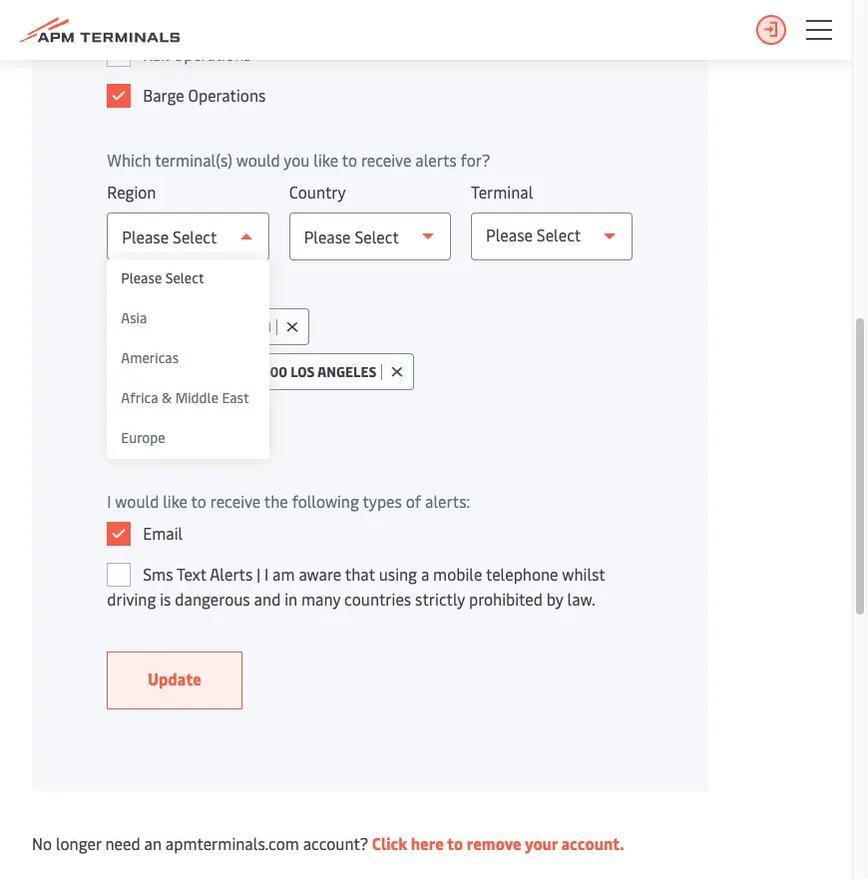 Task type: locate. For each thing, give the bounding box(es) containing it.
would left you
[[236, 149, 280, 171]]

0 vertical spatial terminal
[[471, 181, 533, 203]]

list box
[[107, 259, 269, 459]]

receive
[[361, 149, 411, 171], [210, 490, 261, 512]]

1 apm from the top
[[116, 317, 147, 336]]

like
[[314, 149, 338, 171], [163, 490, 188, 512]]

Gate Operations checkbox
[[107, 2, 131, 26]]

0 vertical spatial terminals
[[149, 317, 225, 336]]

pier
[[228, 362, 258, 381]]

1 horizontal spatial would
[[236, 149, 280, 171]]

apm
[[116, 317, 147, 336], [116, 362, 147, 381]]

a
[[421, 563, 429, 585]]

you
[[284, 149, 310, 171]]

0 vertical spatial select
[[537, 224, 581, 245]]

to
[[342, 149, 357, 171], [191, 490, 206, 512], [447, 832, 463, 854]]

is
[[160, 588, 171, 610]]

an
[[144, 832, 162, 854]]

in
[[285, 588, 297, 610]]

please select down for? on the top of the page
[[486, 224, 581, 245]]

1 vertical spatial like
[[163, 490, 188, 512]]

terminal down for? on the top of the page
[[471, 181, 533, 203]]

please select inside option
[[121, 268, 204, 287]]

email
[[143, 522, 183, 544]]

i
[[107, 490, 111, 512], [264, 563, 269, 585]]

clear
[[144, 417, 181, 439]]

0 vertical spatial i
[[107, 490, 111, 512]]

please select option
[[107, 259, 269, 299]]

countries
[[344, 588, 411, 610]]

2 apm from the top
[[116, 362, 147, 381]]

1 vertical spatial would
[[115, 490, 159, 512]]

apm inside apm terminals pier 400 los angeles button
[[116, 362, 147, 381]]

receive left alerts on the top
[[361, 149, 411, 171]]

list box containing please select
[[107, 259, 269, 459]]

los
[[291, 362, 315, 381]]

1 horizontal spatial please
[[486, 224, 533, 245]]

0 horizontal spatial please select
[[121, 268, 204, 287]]

operations up barge operations
[[173, 43, 251, 65]]

1 vertical spatial please select
[[121, 268, 204, 287]]

Email checkbox
[[107, 522, 131, 546]]

sms text alerts | i am aware that using a mobile telephone whilst driving is dangerous and in many countries strictly prohibited by law.
[[107, 563, 605, 610]]

aware
[[299, 563, 342, 585]]

would
[[236, 149, 280, 171], [115, 490, 159, 512]]

0 horizontal spatial terminal
[[107, 276, 169, 298]]

select
[[537, 224, 581, 245], [165, 268, 204, 287]]

rail operations
[[143, 43, 251, 65]]

0 horizontal spatial receive
[[210, 490, 261, 512]]

2 horizontal spatial to
[[447, 832, 463, 854]]

select inside option
[[165, 268, 204, 287]]

terminals up africa & middle east
[[149, 362, 225, 381]]

0 vertical spatial please
[[486, 224, 533, 245]]

click
[[372, 832, 407, 854]]

1 vertical spatial select
[[165, 268, 204, 287]]

whilst
[[562, 563, 605, 585]]

0 horizontal spatial to
[[191, 490, 206, 512]]

1 horizontal spatial select
[[537, 224, 581, 245]]

terminals up americas option
[[149, 317, 225, 336]]

please select up asia 'option'
[[121, 268, 204, 287]]

sms
[[143, 563, 173, 585]]

like up email
[[163, 490, 188, 512]]

east
[[222, 388, 249, 407]]

i right "|"
[[264, 563, 269, 585]]

terminals
[[149, 317, 225, 336], [149, 362, 225, 381]]

types
[[363, 490, 402, 512]]

text
[[177, 563, 206, 585]]

operations
[[173, 43, 251, 65], [188, 84, 266, 106]]

account?
[[303, 832, 368, 854]]

0 horizontal spatial select
[[165, 268, 204, 287]]

&
[[162, 388, 172, 407]]

for?
[[461, 149, 490, 171]]

0 vertical spatial please select
[[486, 224, 581, 245]]

that
[[345, 563, 375, 585]]

1 vertical spatial operations
[[188, 84, 266, 106]]

to up country
[[342, 149, 357, 171]]

to down 'europe' option
[[191, 490, 206, 512]]

i inside sms text alerts | i am aware that using a mobile telephone whilst driving is dangerous and in many countries strictly prohibited by law.
[[264, 563, 269, 585]]

terminal up asia on the left top of page
[[107, 276, 169, 298]]

0 vertical spatial like
[[314, 149, 338, 171]]

2 terminals from the top
[[149, 362, 225, 381]]

rail
[[143, 43, 170, 65]]

0 horizontal spatial please
[[121, 268, 162, 287]]

1 horizontal spatial please select
[[486, 224, 581, 245]]

1 horizontal spatial like
[[314, 149, 338, 171]]

1 vertical spatial please
[[121, 268, 162, 287]]

africa & middle east option
[[107, 379, 269, 419]]

using
[[379, 563, 417, 585]]

alerts:
[[425, 490, 470, 512]]

click here to remove your account. link
[[372, 832, 624, 854]]

angeles
[[317, 362, 377, 381]]

update button
[[107, 652, 242, 710]]

please down for? on the top of the page
[[486, 224, 533, 245]]

apm inside 'apm terminals miami' button
[[116, 317, 147, 336]]

0 vertical spatial receive
[[361, 149, 411, 171]]

1 vertical spatial to
[[191, 490, 206, 512]]

1 vertical spatial apm
[[116, 362, 147, 381]]

mobile
[[433, 563, 482, 585]]

like right you
[[314, 149, 338, 171]]

by
[[547, 588, 563, 610]]

0 vertical spatial apm
[[116, 317, 147, 336]]

terminals for pier
[[149, 362, 225, 381]]

please
[[486, 224, 533, 245], [121, 268, 162, 287]]

operations down rail operations
[[188, 84, 266, 106]]

would up email checkbox
[[115, 490, 159, 512]]

terminal
[[471, 181, 533, 203], [107, 276, 169, 298]]

receive left the
[[210, 490, 261, 512]]

0 horizontal spatial like
[[163, 490, 188, 512]]

1 horizontal spatial to
[[342, 149, 357, 171]]

africa
[[121, 388, 158, 407]]

1 horizontal spatial i
[[264, 563, 269, 585]]

country
[[289, 181, 346, 203]]

0 vertical spatial operations
[[173, 43, 251, 65]]

apm up americas
[[116, 317, 147, 336]]

1 vertical spatial i
[[264, 563, 269, 585]]

Rail Operations checkbox
[[107, 43, 131, 67]]

1 vertical spatial terminals
[[149, 362, 225, 381]]

please select
[[486, 224, 581, 245], [121, 268, 204, 287]]

asia
[[121, 308, 147, 327]]

middle
[[175, 388, 219, 407]]

1 terminals from the top
[[149, 317, 225, 336]]

apm up africa
[[116, 362, 147, 381]]

1 vertical spatial terminal
[[107, 276, 169, 298]]

asia option
[[107, 299, 269, 339]]

i up email checkbox
[[107, 490, 111, 512]]

to right here
[[447, 832, 463, 854]]

apm terminals miami
[[116, 317, 271, 336]]

longer
[[56, 832, 101, 854]]

am
[[273, 563, 295, 585]]

2 vertical spatial to
[[447, 832, 463, 854]]

please up asia on the left top of page
[[121, 268, 162, 287]]

dangerous
[[175, 588, 250, 610]]



Task type: vqa. For each thing, say whether or not it's contained in the screenshot.
the region
yes



Task type: describe. For each thing, give the bounding box(es) containing it.
americas
[[121, 348, 179, 367]]

0 vertical spatial would
[[236, 149, 280, 171]]

1 horizontal spatial terminal
[[471, 181, 533, 203]]

1 horizontal spatial receive
[[361, 149, 411, 171]]

|
[[257, 563, 260, 585]]

apm terminals pier 400 los angeles button
[[107, 353, 415, 390]]

0 horizontal spatial i
[[107, 490, 111, 512]]

terminals for miami
[[149, 317, 225, 336]]

which terminal(s) would you like to receive alerts for?
[[107, 149, 490, 171]]

alerts
[[415, 149, 457, 171]]

0 vertical spatial to
[[342, 149, 357, 171]]

need
[[105, 832, 140, 854]]

1 vertical spatial receive
[[210, 490, 261, 512]]

alerts
[[210, 563, 253, 585]]

and
[[254, 588, 281, 610]]

terminal(s)
[[155, 149, 232, 171]]

africa & middle east
[[121, 388, 249, 407]]

miami
[[228, 317, 271, 336]]

barge operations
[[143, 84, 266, 106]]

no longer need an apmterminals.com account? click here to remove your account.
[[32, 832, 624, 854]]

update
[[148, 668, 201, 690]]

apm for apm terminals pier 400 los angeles
[[116, 362, 147, 381]]

europe
[[121, 428, 165, 447]]

apm terminals miami button
[[107, 308, 309, 345]]

your
[[525, 832, 558, 854]]

no
[[32, 832, 52, 854]]

prohibited
[[469, 588, 543, 610]]

please inside please select option
[[121, 268, 162, 287]]

telephone
[[486, 563, 558, 585]]

apm terminals pier 400 los angeles
[[116, 362, 377, 381]]

account.
[[561, 832, 624, 854]]

americas option
[[107, 339, 269, 379]]

europe option
[[107, 419, 269, 459]]

clear button
[[107, 413, 181, 443]]

i would like to receive the following types of alerts:
[[107, 490, 470, 512]]

Sms Text Alerts | I am aware that using a mobile telephone whilst driving is dangerous and in many countries strictly prohibited by law. checkbox
[[107, 563, 131, 587]]

the
[[264, 490, 288, 512]]

driving
[[107, 588, 156, 610]]

operations for rail operations
[[173, 43, 251, 65]]

400
[[261, 362, 287, 381]]

which
[[107, 149, 151, 171]]

many
[[301, 588, 341, 610]]

region
[[107, 181, 156, 203]]

0 horizontal spatial would
[[115, 490, 159, 512]]

Barge Operations checkbox
[[107, 84, 131, 108]]

apmterminals.com
[[165, 832, 299, 854]]

following
[[292, 490, 359, 512]]

operations for barge operations
[[188, 84, 266, 106]]

here
[[411, 832, 444, 854]]

remove
[[467, 832, 522, 854]]

of
[[406, 490, 421, 512]]

apm for apm terminals miami
[[116, 317, 147, 336]]

barge
[[143, 84, 184, 106]]

strictly
[[415, 588, 465, 610]]

law.
[[567, 588, 595, 610]]



